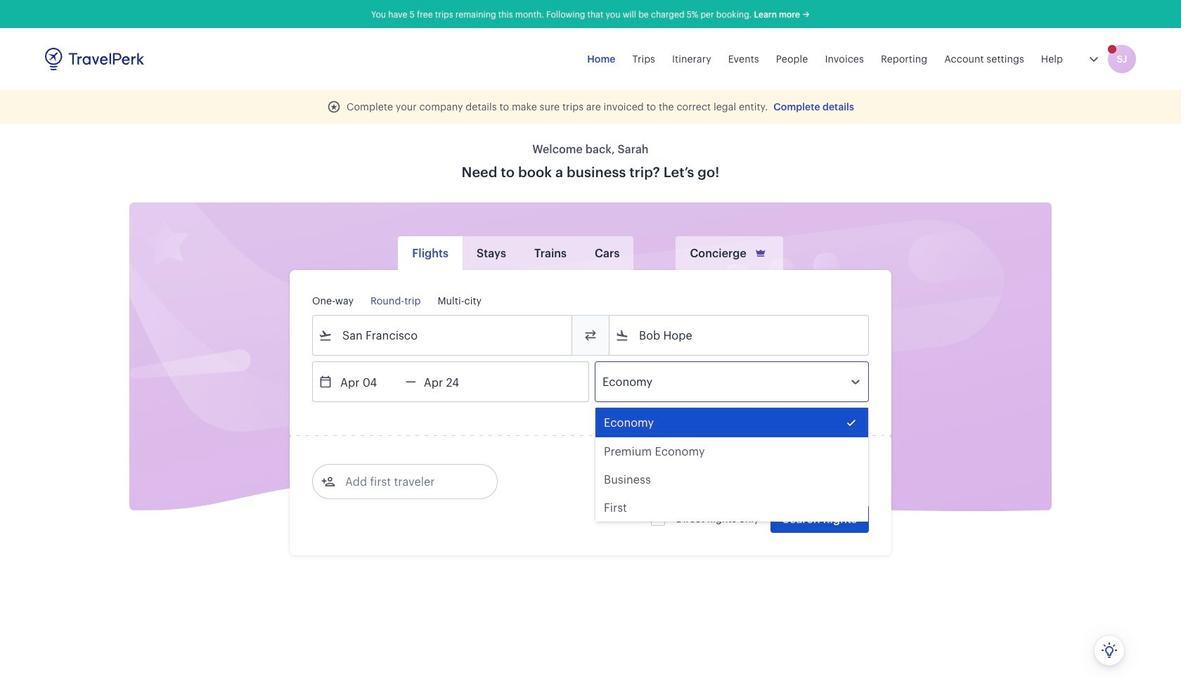 Task type: locate. For each thing, give the bounding box(es) containing it.
Add first traveler search field
[[336, 471, 482, 493]]

Return text field
[[416, 362, 490, 402]]



Task type: describe. For each thing, give the bounding box(es) containing it.
To search field
[[630, 324, 851, 347]]

From search field
[[333, 324, 554, 347]]

Depart text field
[[333, 362, 406, 402]]



Task type: vqa. For each thing, say whether or not it's contained in the screenshot.
Add first traveler search box
yes



